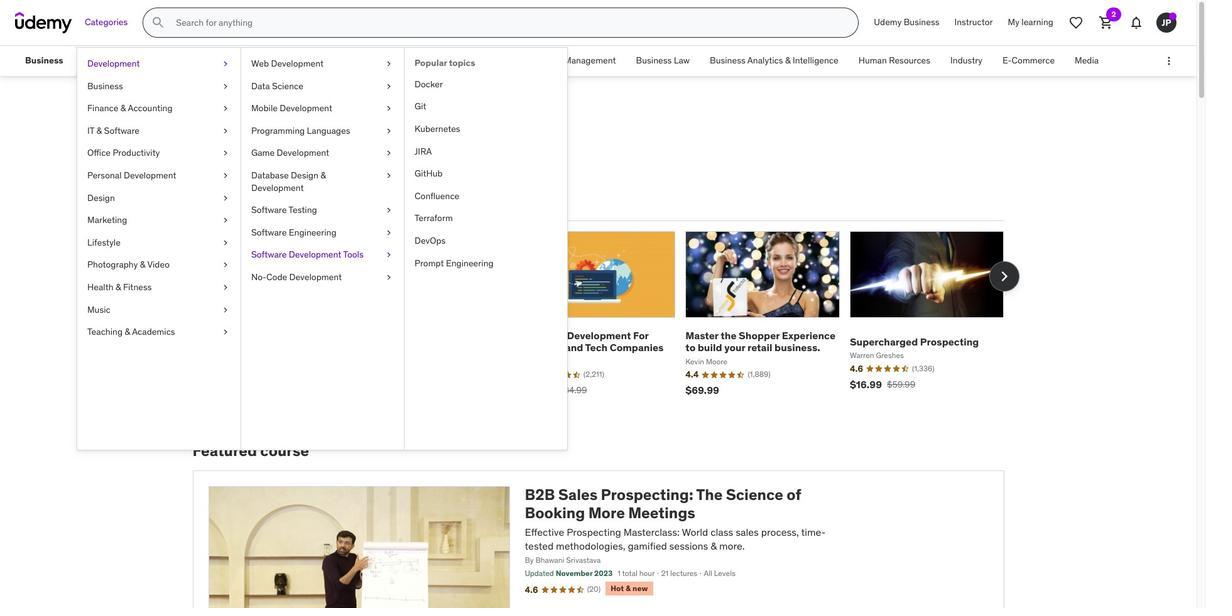 Task type: describe. For each thing, give the bounding box(es) containing it.
engineering for prompt engineering
[[446, 257, 494, 269]]

more.
[[719, 540, 745, 552]]

time-
[[801, 526, 826, 538]]

sales
[[736, 526, 759, 538]]

trending button
[[271, 190, 318, 220]]

software engineering
[[251, 227, 336, 238]]

my
[[1008, 16, 1019, 28]]

health & fitness
[[87, 281, 152, 293]]

total
[[622, 569, 638, 578]]

& for teaching & academics
[[125, 326, 130, 337]]

analytics
[[747, 55, 783, 66]]

xsmall image for software testing
[[384, 204, 394, 217]]

21
[[661, 569, 668, 578]]

business development for startups and tech companies link
[[521, 329, 664, 354]]

development for web development
[[271, 58, 324, 69]]

no-
[[251, 271, 266, 283]]

engineering for software engineering
[[289, 227, 336, 238]]

world
[[682, 526, 708, 538]]

categories
[[85, 16, 128, 28]]

marketing link
[[77, 209, 241, 232]]

you have alerts image
[[1169, 13, 1177, 20]]

0 horizontal spatial business link
[[15, 46, 73, 76]]

software testing link
[[241, 199, 404, 222]]

0 vertical spatial sales
[[193, 106, 245, 132]]

featured course
[[193, 441, 309, 461]]

software for software engineering
[[251, 227, 287, 238]]

meetings
[[628, 503, 695, 523]]

methodologies,
[[556, 540, 625, 552]]

teaching & academics
[[87, 326, 175, 337]]

it & software
[[87, 125, 139, 136]]

most
[[195, 198, 219, 211]]

project
[[534, 55, 562, 66]]

levels
[[714, 569, 736, 578]]

4.6
[[525, 584, 538, 595]]

by
[[525, 556, 534, 565]]

retail
[[748, 341, 772, 354]]

startups
[[521, 341, 563, 354]]

and
[[565, 341, 583, 354]]

supercharged
[[850, 335, 918, 348]]

started
[[329, 160, 382, 180]]

most popular
[[195, 198, 258, 211]]

photography
[[87, 259, 138, 270]]

operations link
[[460, 46, 524, 76]]

xsmall image for design
[[220, 192, 231, 204]]

business strategy
[[379, 55, 450, 66]]

& right analytics
[[785, 55, 791, 66]]

terraform link
[[405, 208, 567, 230]]

1 horizontal spatial business link
[[77, 75, 241, 97]]

music link
[[77, 299, 241, 321]]

no-code development
[[251, 271, 342, 283]]

database
[[251, 170, 289, 181]]

human
[[859, 55, 887, 66]]

business development for startups and tech companies
[[521, 329, 664, 354]]

project management link
[[524, 46, 626, 76]]

business up finance
[[87, 80, 123, 91]]

business left analytics
[[710, 55, 746, 66]]

xsmall image for mobile development
[[384, 103, 394, 115]]

e-commerce link
[[993, 46, 1065, 76]]

for
[[633, 329, 649, 342]]

the
[[696, 485, 723, 504]]

development for mobile development
[[280, 103, 332, 114]]

gamified
[[628, 540, 667, 552]]

0 horizontal spatial to
[[255, 160, 270, 180]]

mobile development
[[251, 103, 332, 114]]

programming languages link
[[241, 120, 404, 142]]

design inside database design & development
[[291, 170, 318, 181]]

srivastava
[[566, 556, 601, 565]]

design inside design link
[[87, 192, 115, 203]]

(20)
[[587, 584, 601, 594]]

no-code development link
[[241, 266, 404, 289]]

kubernetes link
[[405, 118, 567, 140]]

teaching & academics link
[[77, 321, 241, 343]]

software engineering link
[[241, 222, 404, 244]]

teaching
[[87, 326, 123, 337]]

development inside database design & development
[[251, 182, 304, 193]]

photography & video
[[87, 259, 170, 270]]

web development link
[[241, 53, 404, 75]]

media
[[1075, 55, 1099, 66]]

prompt engineering
[[415, 257, 494, 269]]

sales courses
[[193, 106, 331, 132]]

my learning link
[[1000, 8, 1061, 38]]

development for personal development
[[124, 170, 176, 181]]

strategy
[[417, 55, 450, 66]]

xsmall image for finance & accounting
[[220, 103, 231, 115]]

categories button
[[77, 8, 135, 38]]

arrow pointing to subcategory menu links image
[[73, 46, 85, 76]]

xsmall image for music
[[220, 304, 231, 316]]

xsmall image for development
[[220, 58, 231, 70]]

& for photography & video
[[140, 259, 145, 270]]

media link
[[1065, 46, 1109, 76]]

process,
[[761, 526, 799, 538]]

software testing
[[251, 204, 317, 216]]

human resources
[[859, 55, 930, 66]]

trending
[[273, 198, 316, 211]]

business inside "business development for startups and tech companies"
[[521, 329, 565, 342]]

prospecting inside carousel element
[[920, 335, 979, 348]]

prospecting inside b2b sales prospecting: the science of booking more meetings effective prospecting masterclass: world class sales process, time- tested methodologies, gamified sessions & more. by bhawani srivastava
[[567, 526, 621, 538]]

xsmall image for it & software
[[220, 125, 231, 137]]

lifestyle link
[[77, 232, 241, 254]]

0 vertical spatial courses
[[249, 106, 331, 132]]

1 management from the left
[[265, 55, 317, 66]]

xsmall image for teaching & academics
[[220, 326, 231, 338]]

xsmall image for database design & development
[[384, 170, 394, 182]]

udemy image
[[15, 12, 72, 33]]

more subcategory menu links image
[[1163, 55, 1175, 67]]

code
[[266, 271, 287, 283]]

git
[[415, 101, 426, 112]]

xsmall image for software development tools
[[384, 249, 394, 261]]

master the shopper experience to build your retail business.
[[686, 329, 836, 354]]

2
[[1111, 9, 1116, 19]]

industry link
[[940, 46, 993, 76]]

supercharged prospecting
[[850, 335, 979, 348]]

project management
[[534, 55, 616, 66]]

finance & accounting
[[87, 103, 172, 114]]

xsmall image for lifestyle
[[220, 237, 231, 249]]

law
[[674, 55, 690, 66]]



Task type: vqa. For each thing, say whether or not it's contained in the screenshot.
10,890 Reviews's xsmall icon
no



Task type: locate. For each thing, give the bounding box(es) containing it.
1 horizontal spatial design
[[291, 170, 318, 181]]

data science link
[[241, 75, 404, 97]]

engineering inside software engineering link
[[289, 227, 336, 238]]

popular
[[221, 198, 258, 211]]

engineering down devops link
[[446, 257, 494, 269]]

& right teaching
[[125, 326, 130, 337]]

xsmall image inside mobile development "link"
[[384, 103, 394, 115]]

development link
[[77, 53, 241, 75]]

xsmall image inside design link
[[220, 192, 231, 204]]

database design & development
[[251, 170, 326, 193]]

0 horizontal spatial engineering
[[289, 227, 336, 238]]

software up 'software engineering'
[[251, 204, 287, 216]]

& right finance
[[120, 103, 126, 114]]

terraform
[[415, 213, 453, 224]]

academics
[[132, 326, 175, 337]]

xsmall image inside no-code development link
[[384, 271, 394, 284]]

business law link
[[626, 46, 700, 76]]

jp
[[1162, 17, 1171, 28]]

to inside master the shopper experience to build your retail business.
[[686, 341, 696, 354]]

1 vertical spatial to
[[686, 341, 696, 354]]

engineering up software development tools
[[289, 227, 336, 238]]

& right health
[[116, 281, 121, 293]]

& left video
[[140, 259, 145, 270]]

management up data science on the top
[[265, 55, 317, 66]]

0 horizontal spatial sales
[[193, 106, 245, 132]]

0 vertical spatial to
[[255, 160, 270, 180]]

xsmall image inside development link
[[220, 58, 231, 70]]

xsmall image inside software development tools link
[[384, 249, 394, 261]]

Search for anything text field
[[174, 12, 843, 33]]

xsmall image inside personal development link
[[220, 170, 231, 182]]

business left the popular
[[379, 55, 415, 66]]

sales left mobile at the top left of page
[[193, 106, 245, 132]]

1 horizontal spatial engineering
[[446, 257, 494, 269]]

lifestyle
[[87, 237, 121, 248]]

1 vertical spatial prospecting
[[567, 526, 621, 538]]

0 vertical spatial engineering
[[289, 227, 336, 238]]

development inside "business development for startups and tech companies"
[[567, 329, 631, 342]]

xsmall image for programming languages
[[384, 125, 394, 137]]

management right project
[[564, 55, 616, 66]]

kubernetes
[[415, 123, 460, 134]]

game development
[[251, 147, 329, 159]]

software development tools element
[[404, 48, 567, 450]]

development for software development tools
[[289, 249, 341, 260]]

xsmall image for marketing
[[220, 214, 231, 227]]

business law
[[636, 55, 690, 66]]

learning
[[1022, 16, 1053, 28]]

& for health & fitness
[[116, 281, 121, 293]]

wishlist image
[[1069, 15, 1084, 30]]

1 horizontal spatial sales
[[558, 485, 598, 504]]

testing
[[289, 204, 317, 216]]

carousel element
[[193, 231, 1019, 412]]

office
[[87, 147, 111, 159]]

xsmall image for office productivity
[[220, 147, 231, 160]]

web
[[251, 58, 269, 69]]

software for software development tools
[[251, 249, 287, 260]]

business analytics & intelligence
[[710, 55, 838, 66]]

xsmall image inside game development link
[[384, 147, 394, 160]]

0 vertical spatial prospecting
[[920, 335, 979, 348]]

git link
[[405, 96, 567, 118]]

software up "code"
[[251, 249, 287, 260]]

2 management from the left
[[564, 55, 616, 66]]

xsmall image
[[220, 58, 231, 70], [384, 103, 394, 115], [220, 125, 231, 137], [384, 125, 394, 137], [220, 147, 231, 160], [220, 170, 231, 182], [220, 192, 231, 204], [384, 204, 394, 217], [384, 227, 394, 239], [384, 249, 394, 261], [220, 259, 231, 271], [384, 271, 394, 284], [220, 281, 231, 294], [220, 326, 231, 338]]

1
[[618, 569, 621, 578]]

popular
[[415, 57, 447, 68]]

docker
[[415, 78, 443, 90]]

0 horizontal spatial design
[[87, 192, 115, 203]]

21 lectures
[[661, 569, 697, 578]]

science down web development
[[272, 80, 303, 91]]

devops link
[[405, 230, 567, 252]]

xsmall image inside software testing link
[[384, 204, 394, 217]]

1 horizontal spatial to
[[686, 341, 696, 354]]

xsmall image for business
[[220, 80, 231, 92]]

confluence link
[[405, 185, 567, 208]]

software down software testing
[[251, 227, 287, 238]]

1 vertical spatial design
[[87, 192, 115, 203]]

xsmall image inside lifestyle link
[[220, 237, 231, 249]]

xsmall image inside programming languages 'link'
[[384, 125, 394, 137]]

game
[[251, 147, 275, 159]]

devops
[[415, 235, 446, 246]]

2 link
[[1091, 8, 1121, 38]]

master the shopper experience to build your retail business. link
[[686, 329, 836, 354]]

programming languages
[[251, 125, 350, 136]]

xsmall image for data science
[[384, 80, 394, 92]]

prompt engineering link
[[405, 252, 567, 275]]

1 horizontal spatial management
[[564, 55, 616, 66]]

xsmall image inside "photography & video" link
[[220, 259, 231, 271]]

software up office productivity
[[104, 125, 139, 136]]

operations
[[470, 55, 514, 66]]

0 vertical spatial science
[[272, 80, 303, 91]]

xsmall image inside teaching & academics link
[[220, 326, 231, 338]]

photography & video link
[[77, 254, 241, 276]]

class
[[711, 526, 733, 538]]

xsmall image inside office productivity link
[[220, 147, 231, 160]]

xsmall image inside data science link
[[384, 80, 394, 92]]

business link up accounting
[[77, 75, 241, 97]]

udemy
[[874, 16, 902, 28]]

1 horizontal spatial prospecting
[[920, 335, 979, 348]]

xsmall image for game development
[[384, 147, 394, 160]]

xsmall image for no-code development
[[384, 271, 394, 284]]

xsmall image inside database design & development link
[[384, 170, 394, 182]]

1 vertical spatial courses
[[193, 160, 251, 180]]

business
[[904, 16, 939, 28], [25, 55, 63, 66], [379, 55, 415, 66], [636, 55, 672, 66], [710, 55, 746, 66], [87, 80, 123, 91], [521, 329, 565, 342]]

health & fitness link
[[77, 276, 241, 299]]

hot
[[611, 584, 624, 593]]

& down class
[[711, 540, 717, 552]]

november
[[556, 569, 593, 578]]

notifications image
[[1129, 15, 1144, 30]]

business analytics & intelligence link
[[700, 46, 849, 76]]

submit search image
[[151, 15, 166, 30]]

xsmall image for health & fitness
[[220, 281, 231, 294]]

sales inside b2b sales prospecting: the science of booking more meetings effective prospecting masterclass: world class sales process, time- tested methodologies, gamified sessions & more. by bhawani srivastava
[[558, 485, 598, 504]]

docker link
[[405, 73, 567, 96]]

personal development link
[[77, 165, 241, 187]]

commerce
[[1012, 55, 1055, 66]]

business left and
[[521, 329, 565, 342]]

engineering inside prompt engineering link
[[446, 257, 494, 269]]

jira link
[[405, 140, 567, 163]]

0 horizontal spatial management
[[265, 55, 317, 66]]

xsmall image
[[384, 58, 394, 70], [220, 80, 231, 92], [384, 80, 394, 92], [220, 103, 231, 115], [384, 147, 394, 160], [384, 170, 394, 182], [220, 214, 231, 227], [220, 237, 231, 249], [220, 304, 231, 316]]

& right hot on the bottom right
[[626, 584, 631, 593]]

udemy business
[[874, 16, 939, 28]]

tested
[[525, 540, 554, 552]]

masterclass:
[[624, 526, 680, 538]]

0 horizontal spatial prospecting
[[567, 526, 621, 538]]

updated
[[525, 569, 554, 578]]

engineering
[[289, 227, 336, 238], [446, 257, 494, 269]]

topics
[[449, 57, 475, 68]]

video
[[147, 259, 170, 270]]

development inside "link"
[[280, 103, 332, 114]]

software for software testing
[[251, 204, 287, 216]]

business link down udemy image
[[15, 46, 73, 76]]

lectures
[[670, 569, 697, 578]]

xsmall image for personal development
[[220, 170, 231, 182]]

music
[[87, 304, 110, 315]]

xsmall image inside health & fitness link
[[220, 281, 231, 294]]

xsmall image for photography & video
[[220, 259, 231, 271]]

business left the law
[[636, 55, 672, 66]]

xsmall image inside the web development link
[[384, 58, 394, 70]]

sales right b2b
[[558, 485, 598, 504]]

& for finance & accounting
[[120, 103, 126, 114]]

prompt
[[415, 257, 444, 269]]

development for game development
[[277, 147, 329, 159]]

& for hot & new
[[626, 584, 631, 593]]

next image
[[994, 266, 1014, 286]]

& inside database design & development
[[321, 170, 326, 181]]

office productivity link
[[77, 142, 241, 165]]

xsmall image inside "finance & accounting" link
[[220, 103, 231, 115]]

it
[[87, 125, 94, 136]]

1 vertical spatial engineering
[[446, 257, 494, 269]]

xsmall image inside software engineering link
[[384, 227, 394, 239]]

xsmall image inside "it & software" link
[[220, 125, 231, 137]]

xsmall image inside marketing link
[[220, 214, 231, 227]]

1 horizontal spatial science
[[726, 485, 783, 504]]

software development tools link
[[241, 244, 404, 266]]

0 horizontal spatial science
[[272, 80, 303, 91]]

& down game development link
[[321, 170, 326, 181]]

to down game
[[255, 160, 270, 180]]

e-
[[1003, 55, 1012, 66]]

resources
[[889, 55, 930, 66]]

business left arrow pointing to subcategory menu links icon
[[25, 55, 63, 66]]

development for business development for startups and tech companies
[[567, 329, 631, 342]]

science up sales
[[726, 485, 783, 504]]

to left build
[[686, 341, 696, 354]]

human resources link
[[849, 46, 940, 76]]

& inside b2b sales prospecting: the science of booking more meetings effective prospecting masterclass: world class sales process, time- tested methodologies, gamified sessions & more. by bhawani srivastava
[[711, 540, 717, 552]]

courses to get you started
[[193, 160, 382, 180]]

featured
[[193, 441, 257, 461]]

xsmall image inside music link
[[220, 304, 231, 316]]

0 vertical spatial design
[[291, 170, 318, 181]]

to
[[255, 160, 270, 180], [686, 341, 696, 354]]

languages
[[307, 125, 350, 136]]

jira
[[415, 145, 432, 157]]

xsmall image for software engineering
[[384, 227, 394, 239]]

supercharged prospecting link
[[850, 335, 979, 348]]

software
[[104, 125, 139, 136], [251, 204, 287, 216], [251, 227, 287, 238], [251, 249, 287, 260]]

xsmall image inside the business link
[[220, 80, 231, 92]]

design link
[[77, 187, 241, 209]]

science inside b2b sales prospecting: the science of booking more meetings effective prospecting masterclass: world class sales process, time- tested methodologies, gamified sessions & more. by bhawani srivastava
[[726, 485, 783, 504]]

& right it
[[96, 125, 102, 136]]

1 vertical spatial sales
[[558, 485, 598, 504]]

my learning
[[1008, 16, 1053, 28]]

shopping cart with 2 items image
[[1099, 15, 1114, 30]]

productivity
[[113, 147, 160, 159]]

business right udemy
[[904, 16, 939, 28]]

instructor link
[[947, 8, 1000, 38]]

sales
[[193, 106, 245, 132], [558, 485, 598, 504]]

office productivity
[[87, 147, 160, 159]]

& for it & software
[[96, 125, 102, 136]]

effective
[[525, 526, 564, 538]]

more
[[588, 503, 625, 523]]

finance & accounting link
[[77, 97, 241, 120]]

courses
[[249, 106, 331, 132], [193, 160, 251, 180]]

xsmall image for web development
[[384, 58, 394, 70]]

1 vertical spatial science
[[726, 485, 783, 504]]



